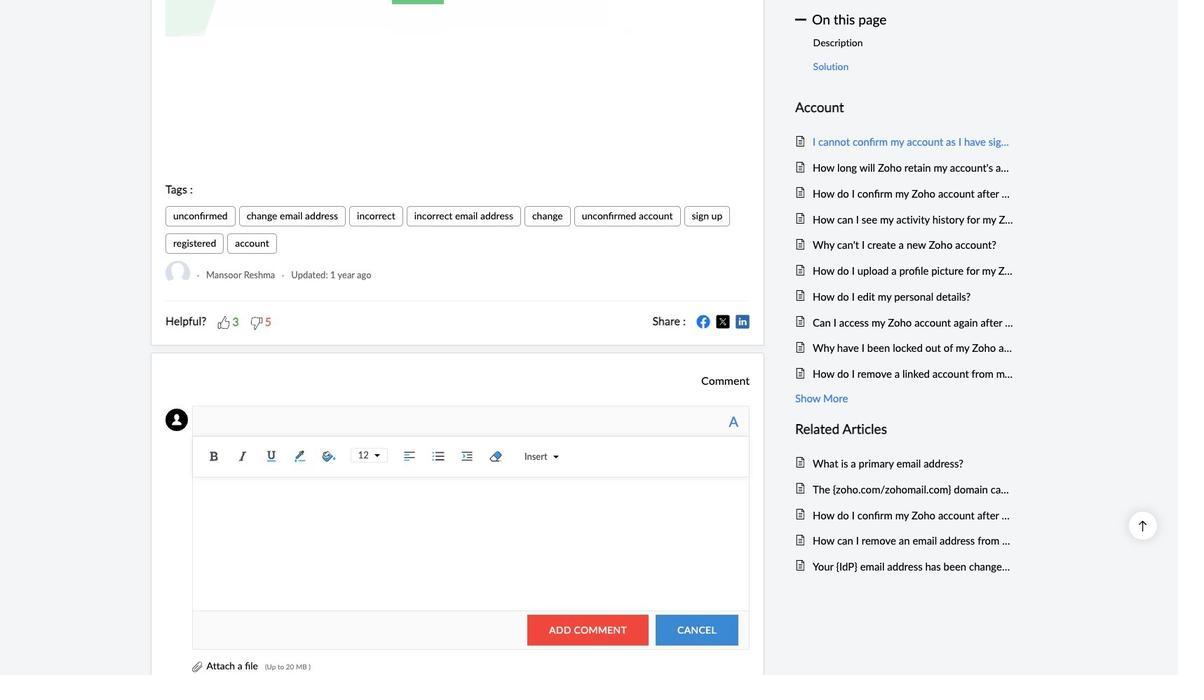 Task type: describe. For each thing, give the bounding box(es) containing it.
font size image
[[369, 453, 380, 459]]

align image
[[399, 446, 420, 467]]

insert options image
[[547, 454, 559, 460]]

clear formatting image
[[485, 446, 506, 467]]

1 heading from the top
[[795, 97, 1013, 119]]

bold (ctrl+b) image
[[203, 446, 224, 467]]

font color image
[[290, 446, 311, 467]]

underline (ctrl+u) image
[[261, 446, 282, 467]]

indent image
[[457, 446, 478, 467]]

background color image
[[318, 446, 339, 467]]

a gif showing how to edit the email address that is registered incorrectly. image
[[166, 0, 750, 37]]



Task type: locate. For each thing, give the bounding box(es) containing it.
twitter image
[[716, 315, 730, 329]]

facebook image
[[696, 315, 710, 329]]

heading
[[795, 97, 1013, 119], [795, 419, 1013, 440]]

italic (ctrl+i) image
[[232, 446, 253, 467]]

2 heading from the top
[[795, 419, 1013, 440]]

linkedin image
[[736, 315, 750, 329]]

0 vertical spatial heading
[[795, 97, 1013, 119]]

1 vertical spatial heading
[[795, 419, 1013, 440]]

lists image
[[428, 446, 449, 467]]



